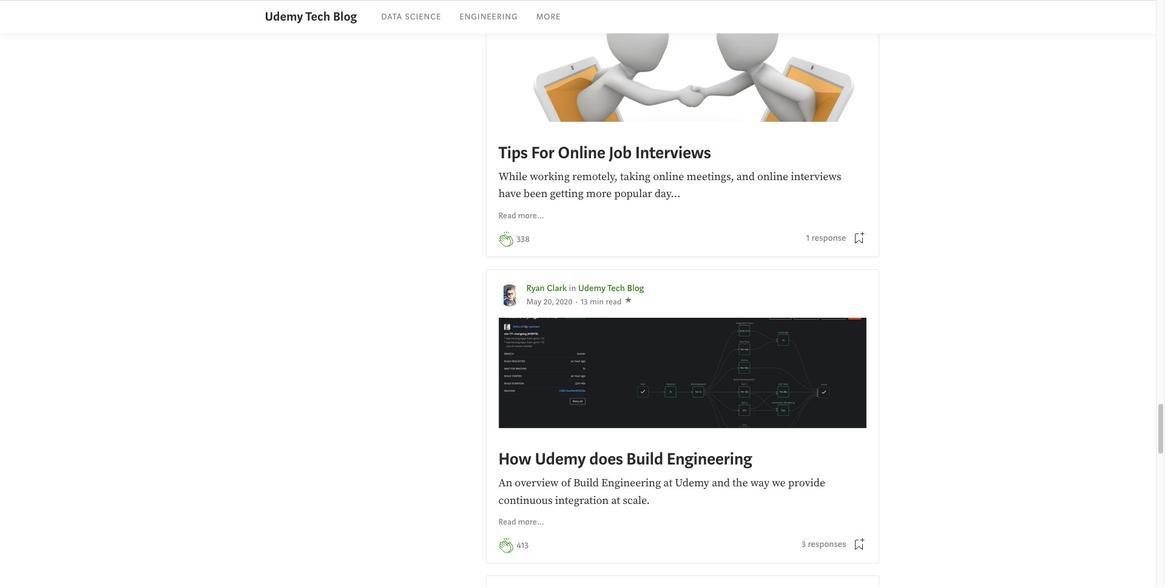 Task type: locate. For each thing, give the bounding box(es) containing it.
2 read more… from the top
[[499, 517, 544, 528]]

2 read more… link from the top
[[499, 517, 544, 529]]

for
[[531, 142, 554, 164]]

1 horizontal spatial build
[[627, 449, 663, 470]]

0 vertical spatial more…
[[518, 210, 544, 221]]

1 horizontal spatial tech
[[608, 283, 625, 294]]

interviews
[[791, 170, 841, 184]]

1 vertical spatial read
[[499, 517, 516, 528]]

0 vertical spatial engineering
[[460, 12, 518, 22]]

0 vertical spatial tech
[[306, 8, 330, 25]]

build up integration
[[574, 477, 599, 491]]

413 button
[[517, 540, 529, 553]]

0 vertical spatial read more…
[[499, 210, 544, 221]]

we
[[772, 477, 786, 491]]

at down how udemy does build engineering
[[664, 477, 673, 491]]

0 vertical spatial and
[[737, 170, 755, 184]]

1 vertical spatial more…
[[518, 517, 544, 528]]

engineering up scale.
[[602, 477, 661, 491]]

and left 'the'
[[712, 477, 730, 491]]

at
[[664, 477, 673, 491], [611, 494, 620, 508]]

data
[[381, 12, 402, 22]]

response
[[812, 232, 846, 244]]

1 vertical spatial build
[[574, 477, 599, 491]]

20,
[[544, 297, 554, 308]]

0 horizontal spatial online
[[653, 170, 684, 184]]

0 vertical spatial read more… link
[[499, 210, 544, 223]]

read down have
[[499, 210, 516, 221]]

1 vertical spatial and
[[712, 477, 730, 491]]

ryan clark link
[[527, 283, 567, 294]]

ryan
[[527, 283, 545, 294]]

udemy
[[265, 8, 303, 25], [578, 283, 606, 294], [535, 449, 586, 470], [675, 477, 709, 491]]

1 vertical spatial read more…
[[499, 517, 544, 528]]

scale.
[[623, 494, 650, 508]]

0 vertical spatial build
[[627, 449, 663, 470]]

0 horizontal spatial udemy tech blog link
[[265, 8, 357, 26]]

1 vertical spatial read more… link
[[499, 517, 544, 529]]

1 horizontal spatial udemy tech blog link
[[578, 283, 644, 294]]

1 vertical spatial udemy tech blog link
[[578, 283, 644, 294]]

more
[[586, 187, 612, 201]]

0 vertical spatial read
[[499, 210, 516, 221]]

0 vertical spatial at
[[664, 477, 673, 491]]

read more… for tips
[[499, 210, 544, 221]]

continuous
[[499, 494, 553, 508]]

read more…
[[499, 210, 544, 221], [499, 517, 544, 528]]

build for of
[[574, 477, 599, 491]]

2020
[[556, 297, 573, 308]]

read more… up 338
[[499, 210, 544, 221]]

tips for online job interviews
[[499, 142, 711, 164]]

meetings,
[[687, 170, 734, 184]]

0 horizontal spatial blog
[[333, 8, 357, 25]]

1
[[806, 232, 810, 244]]

1 read from the top
[[499, 210, 516, 221]]

udemy tech blog link
[[265, 8, 357, 26], [578, 283, 644, 294]]

ryan clark in udemy tech blog
[[527, 283, 644, 294]]

3 responses
[[802, 539, 846, 551]]

1 horizontal spatial online
[[757, 170, 789, 184]]

read down continuous
[[499, 517, 516, 528]]

build for does
[[627, 449, 663, 470]]

2 online from the left
[[757, 170, 789, 184]]

online up "day…"
[[653, 170, 684, 184]]

read more… link up 338
[[499, 210, 544, 223]]

engineering left more
[[460, 12, 518, 22]]

1 vertical spatial at
[[611, 494, 620, 508]]

science
[[405, 12, 441, 22]]

2 horizontal spatial engineering
[[667, 449, 752, 470]]

more… for tips
[[518, 210, 544, 221]]

1 horizontal spatial at
[[664, 477, 673, 491]]

and
[[737, 170, 755, 184], [712, 477, 730, 491]]

1 vertical spatial tech
[[608, 283, 625, 294]]

1 horizontal spatial and
[[737, 170, 755, 184]]

1 response link
[[806, 232, 846, 245]]

build
[[627, 449, 663, 470], [574, 477, 599, 491]]

read more… for how
[[499, 517, 544, 528]]

1 vertical spatial engineering
[[667, 449, 752, 470]]

build up an overview of build engineering at udemy and the way we provide continuous integration at scale. on the bottom
[[627, 449, 663, 470]]

in
[[569, 283, 576, 294]]

online left interviews
[[757, 170, 789, 184]]

more…
[[518, 210, 544, 221], [518, 517, 544, 528]]

at left scale.
[[611, 494, 620, 508]]

more link
[[536, 12, 561, 22]]

2 vertical spatial engineering
[[602, 477, 661, 491]]

1 vertical spatial blog
[[627, 283, 644, 294]]

1 horizontal spatial engineering
[[602, 477, 661, 491]]

more… down continuous
[[518, 517, 544, 528]]

may 20, 2020
[[527, 297, 573, 308]]

way
[[751, 477, 770, 491]]

1 read more… from the top
[[499, 210, 544, 221]]

how
[[499, 449, 531, 470]]

build inside an overview of build engineering at udemy and the way we provide continuous integration at scale.
[[574, 477, 599, 491]]

more… down been
[[518, 210, 544, 221]]

3 responses link
[[802, 539, 846, 552]]

how udemy does build engineering
[[499, 449, 752, 470]]

been
[[524, 187, 548, 201]]

tech
[[306, 8, 330, 25], [608, 283, 625, 294]]

online
[[653, 170, 684, 184], [757, 170, 789, 184]]

engineering up 'the'
[[667, 449, 752, 470]]

blog
[[333, 8, 357, 25], [627, 283, 644, 294]]

1 more… from the top
[[518, 210, 544, 221]]

responses
[[808, 539, 846, 551]]

read
[[499, 210, 516, 221], [499, 517, 516, 528]]

read more… down continuous
[[499, 517, 544, 528]]

2 read from the top
[[499, 517, 516, 528]]

read more… link
[[499, 210, 544, 223], [499, 517, 544, 529]]

and inside an overview of build engineering at udemy and the way we provide continuous integration at scale.
[[712, 477, 730, 491]]

engineering
[[460, 12, 518, 22], [667, 449, 752, 470], [602, 477, 661, 491]]

read more… link down continuous
[[499, 517, 544, 529]]

and right meetings,
[[737, 170, 755, 184]]

2 more… from the top
[[518, 517, 544, 528]]

engineering link
[[460, 12, 518, 22]]

0 horizontal spatial and
[[712, 477, 730, 491]]

3
[[802, 539, 806, 551]]

413
[[517, 540, 529, 552]]

0 horizontal spatial build
[[574, 477, 599, 491]]

engineering inside an overview of build engineering at udemy and the way we provide continuous integration at scale.
[[602, 477, 661, 491]]

338
[[517, 234, 530, 245]]

more… for how
[[518, 517, 544, 528]]

online
[[558, 142, 606, 164]]

more
[[536, 12, 561, 22]]

1 read more… link from the top
[[499, 210, 544, 223]]

while
[[499, 170, 528, 184]]



Task type: vqa. For each thing, say whether or not it's contained in the screenshot.
from within Learn About Cool Projects, Product Initiatives, And Company Culture From The Data Science And Engineering Teams At Udemy. Find These Projects Fun? We'Re Hiring! Https://About.Udemy.Com/Careers/
no



Task type: describe. For each thing, give the bounding box(es) containing it.
go to the profile of ryan clark image
[[499, 285, 520, 306]]

an overview of build engineering at udemy and the way we provide continuous integration at scale.
[[499, 477, 825, 508]]

may 20, 2020 link
[[527, 297, 573, 308]]

job
[[609, 142, 632, 164]]

does
[[589, 449, 623, 470]]

read for tips
[[499, 210, 516, 221]]

and inside the while working remotely, taking online meetings, and online interviews have been getting more popular day…
[[737, 170, 755, 184]]

of
[[561, 477, 571, 491]]

data science
[[381, 12, 441, 22]]

popular
[[614, 187, 652, 201]]

taking
[[620, 170, 651, 184]]

getting
[[550, 187, 584, 201]]

1 response
[[806, 232, 846, 244]]

interviews
[[635, 142, 711, 164]]

may
[[527, 297, 542, 308]]

read for how
[[499, 517, 516, 528]]

13 min read image
[[581, 297, 622, 308]]

day…
[[655, 187, 681, 201]]

clark
[[547, 283, 567, 294]]

overview
[[515, 477, 559, 491]]

tips
[[499, 142, 528, 164]]

working
[[530, 170, 570, 184]]

1 horizontal spatial blog
[[627, 283, 644, 294]]

0 horizontal spatial tech
[[306, 8, 330, 25]]

integration
[[555, 494, 609, 508]]

1 online from the left
[[653, 170, 684, 184]]

an
[[499, 477, 512, 491]]

engineering for how udemy does build engineering
[[667, 449, 752, 470]]

while working remotely, taking online meetings, and online interviews have been getting more popular day…
[[499, 170, 841, 201]]

remotely,
[[572, 170, 618, 184]]

the
[[733, 477, 748, 491]]

read more… link for how
[[499, 517, 544, 529]]

0 horizontal spatial engineering
[[460, 12, 518, 22]]

read more… link for tips
[[499, 210, 544, 223]]

data science link
[[381, 12, 441, 22]]

0 vertical spatial blog
[[333, 8, 357, 25]]

338 button
[[517, 233, 530, 247]]

provide
[[788, 477, 825, 491]]

udemy inside an overview of build engineering at udemy and the way we provide continuous integration at scale.
[[675, 477, 709, 491]]

udemy tech blog
[[265, 8, 357, 25]]

0 vertical spatial udemy tech blog link
[[265, 8, 357, 26]]

0 horizontal spatial at
[[611, 494, 620, 508]]

engineering for an overview of build engineering at udemy and the way we provide continuous integration at scale.
[[602, 477, 661, 491]]

have
[[499, 187, 521, 201]]



